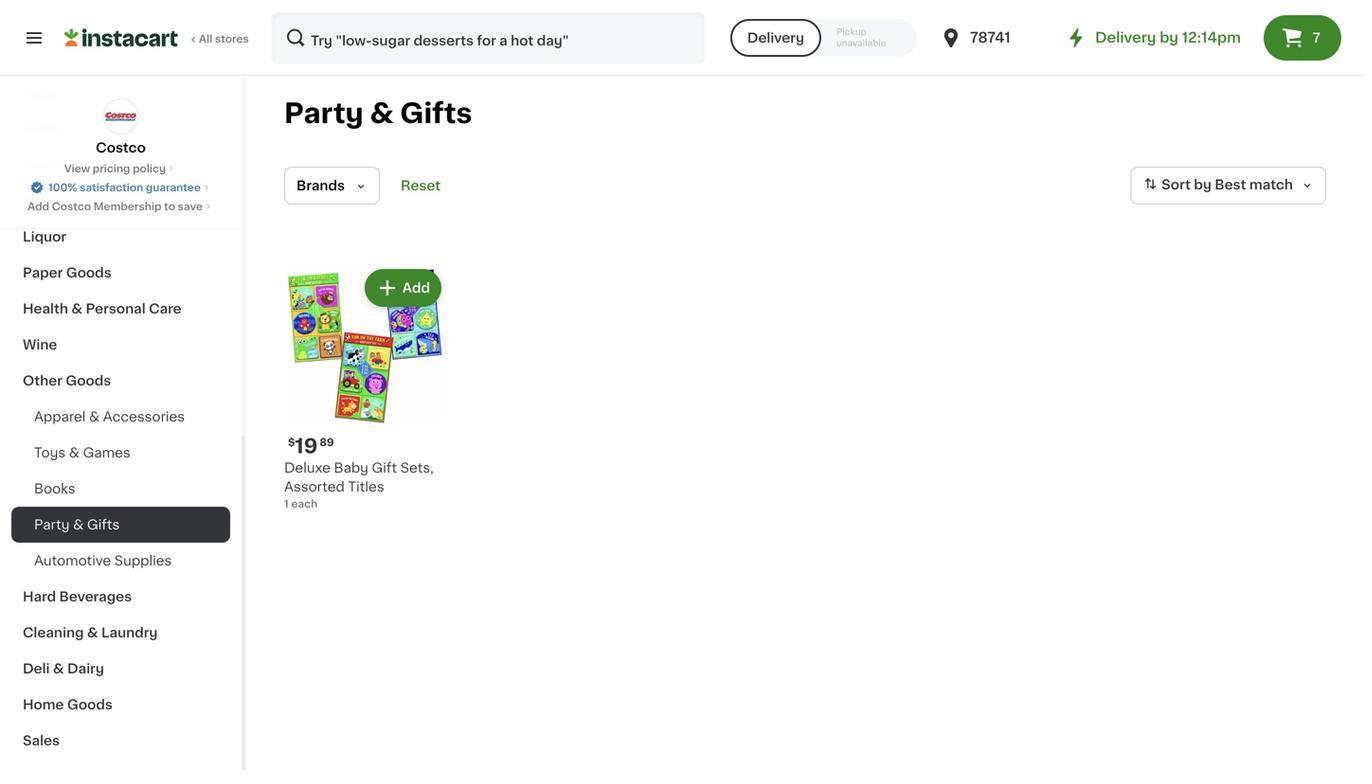 Task type: vqa. For each thing, say whether or not it's contained in the screenshot.
settings
no



Task type: describe. For each thing, give the bounding box(es) containing it.
all
[[199, 34, 212, 44]]

best
[[1215, 178, 1246, 192]]

100% satisfaction guarantee button
[[29, 176, 212, 195]]

best match
[[1215, 178, 1293, 192]]

& for beer & cider link
[[58, 194, 69, 207]]

product group
[[284, 265, 445, 512]]

add costco membership to save link
[[28, 199, 214, 214]]

1 horizontal spatial gifts
[[400, 100, 472, 127]]

sets,
[[400, 461, 434, 475]]

100% satisfaction guarantee
[[48, 182, 201, 193]]

wine
[[23, 338, 57, 351]]

cleaning
[[23, 626, 84, 639]]

deli
[[23, 662, 50, 675]]

goods for home goods
[[67, 698, 113, 711]]

gifts inside "link"
[[87, 518, 120, 531]]

home goods link
[[11, 687, 230, 723]]

1 horizontal spatial party
[[284, 100, 364, 127]]

by for delivery
[[1160, 31, 1179, 45]]

Best match Sort by field
[[1130, 167, 1326, 205]]

apparel & accessories
[[34, 410, 185, 423]]

assorted
[[284, 480, 345, 494]]

sales
[[23, 734, 60, 747]]

books link
[[11, 471, 230, 507]]

& for toys & games link
[[69, 446, 80, 459]]

health
[[23, 302, 68, 315]]

home
[[23, 698, 64, 711]]

apparel
[[34, 410, 86, 423]]

to
[[164, 201, 175, 212]]

accessories
[[103, 410, 185, 423]]

costco link
[[96, 99, 146, 157]]

floral
[[23, 122, 61, 135]]

policy
[[133, 163, 166, 174]]

baby inside deluxe baby gift sets, assorted titles 1 each
[[334, 461, 368, 475]]

view pricing policy
[[64, 163, 166, 174]]

party & gifts link
[[11, 507, 230, 543]]

delivery for delivery
[[747, 31, 804, 45]]

12:14pm
[[1182, 31, 1241, 45]]

delivery button
[[730, 19, 821, 57]]

7
[[1313, 31, 1321, 45]]

7 button
[[1264, 15, 1341, 61]]

$
[[288, 437, 295, 448]]

brands
[[297, 179, 345, 192]]

reset
[[401, 179, 441, 192]]

health & personal care
[[23, 302, 182, 315]]

games
[[83, 446, 131, 459]]

costco inside "link"
[[52, 201, 91, 212]]

0 vertical spatial party & gifts
[[284, 100, 472, 127]]

each
[[291, 499, 318, 509]]

match
[[1250, 178, 1293, 192]]

automotive
[[34, 554, 111, 567]]

Search field
[[273, 13, 704, 63]]

deli & dairy
[[23, 662, 104, 675]]

beer & cider link
[[11, 183, 230, 219]]

home goods
[[23, 698, 113, 711]]

hard
[[23, 590, 56, 603]]

toys
[[34, 446, 66, 459]]

automotive supplies link
[[11, 543, 230, 579]]

titles
[[348, 480, 384, 494]]

all stores
[[199, 34, 249, 44]]

stores
[[215, 34, 249, 44]]

books
[[34, 482, 75, 495]]

hard beverages link
[[11, 579, 230, 615]]

all stores link
[[64, 11, 250, 64]]

liquor link
[[11, 219, 230, 255]]

party & gifts inside "link"
[[34, 518, 120, 531]]

0 vertical spatial baby
[[23, 86, 58, 99]]

deluxe baby gift sets, assorted titles 1 each
[[284, 461, 434, 509]]

paper
[[23, 266, 63, 279]]

78741
[[970, 31, 1011, 45]]

laundry
[[101, 626, 158, 639]]

100%
[[48, 182, 77, 193]]

beverages
[[59, 590, 132, 603]]

add for add costco membership to save
[[28, 201, 49, 212]]

78741 button
[[940, 11, 1053, 64]]

electronics link
[[11, 147, 230, 183]]

view pricing policy link
[[64, 161, 177, 176]]

& for apparel & accessories link
[[89, 410, 100, 423]]

& for health & personal care link on the left top
[[71, 302, 82, 315]]

sort by
[[1162, 178, 1212, 192]]

automotive supplies
[[34, 554, 172, 567]]

party inside "link"
[[34, 518, 70, 531]]

& for deli & dairy link
[[53, 662, 64, 675]]

service type group
[[730, 19, 917, 57]]



Task type: locate. For each thing, give the bounding box(es) containing it.
costco
[[96, 141, 146, 154], [52, 201, 91, 212]]

add costco membership to save
[[28, 201, 203, 212]]

& down beverages
[[87, 626, 98, 639]]

0 horizontal spatial party
[[34, 518, 70, 531]]

delivery by 12:14pm
[[1095, 31, 1241, 45]]

0 vertical spatial add
[[28, 201, 49, 212]]

& for party & gifts "link"
[[73, 518, 84, 531]]

0 vertical spatial by
[[1160, 31, 1179, 45]]

party down the books
[[34, 518, 70, 531]]

sales link
[[11, 723, 230, 759]]

gifts up reset button
[[400, 100, 472, 127]]

1 horizontal spatial costco
[[96, 141, 146, 154]]

& up the automotive
[[73, 518, 84, 531]]

goods for other goods
[[66, 374, 111, 387]]

0 vertical spatial goods
[[66, 266, 112, 279]]

floral link
[[11, 111, 230, 147]]

& up brands dropdown button
[[370, 100, 394, 127]]

1 vertical spatial gifts
[[87, 518, 120, 531]]

guarantee
[[146, 182, 201, 193]]

gifts up automotive supplies
[[87, 518, 120, 531]]

0 horizontal spatial gifts
[[87, 518, 120, 531]]

electronics
[[23, 158, 100, 171]]

2 vertical spatial goods
[[67, 698, 113, 711]]

0 vertical spatial gifts
[[400, 100, 472, 127]]

beer & cider
[[23, 194, 110, 207]]

apparel & accessories link
[[11, 399, 230, 435]]

save
[[178, 201, 203, 212]]

goods
[[66, 266, 112, 279], [66, 374, 111, 387], [67, 698, 113, 711]]

1 horizontal spatial baby
[[334, 461, 368, 475]]

0 horizontal spatial party & gifts
[[34, 518, 120, 531]]

by inside "best match sort by" field
[[1194, 178, 1212, 192]]

beer
[[23, 194, 55, 207]]

& for cleaning & laundry link
[[87, 626, 98, 639]]

party & gifts up reset button
[[284, 100, 472, 127]]

delivery inside button
[[747, 31, 804, 45]]

cleaning & laundry link
[[11, 615, 230, 651]]

& right apparel
[[89, 410, 100, 423]]

& down 100%
[[58, 194, 69, 207]]

goods inside the home goods link
[[67, 698, 113, 711]]

by inside "delivery by 12:14pm" link
[[1160, 31, 1179, 45]]

other
[[23, 374, 62, 387]]

paper goods link
[[11, 255, 230, 291]]

baby up floral
[[23, 86, 58, 99]]

&
[[370, 100, 394, 127], [58, 194, 69, 207], [71, 302, 82, 315], [89, 410, 100, 423], [69, 446, 80, 459], [73, 518, 84, 531], [87, 626, 98, 639], [53, 662, 64, 675]]

reset button
[[395, 167, 446, 205]]

$ 19 89
[[288, 436, 334, 456]]

gift
[[372, 461, 397, 475]]

0 horizontal spatial delivery
[[747, 31, 804, 45]]

party & gifts
[[284, 100, 472, 127], [34, 518, 120, 531]]

deli & dairy link
[[11, 651, 230, 687]]

paper goods
[[23, 266, 112, 279]]

& right the deli
[[53, 662, 64, 675]]

personal
[[86, 302, 146, 315]]

baby up titles
[[334, 461, 368, 475]]

goods down dairy
[[67, 698, 113, 711]]

goods inside other goods link
[[66, 374, 111, 387]]

party & gifts up the automotive
[[34, 518, 120, 531]]

1 vertical spatial goods
[[66, 374, 111, 387]]

0 horizontal spatial add
[[28, 201, 49, 212]]

0 horizontal spatial baby
[[23, 86, 58, 99]]

toys & games link
[[11, 435, 230, 471]]

1 vertical spatial baby
[[334, 461, 368, 475]]

baby link
[[11, 75, 230, 111]]

membership
[[94, 201, 162, 212]]

0 horizontal spatial by
[[1160, 31, 1179, 45]]

satisfaction
[[80, 182, 143, 193]]

dairy
[[67, 662, 104, 675]]

other goods link
[[11, 363, 230, 399]]

None search field
[[271, 11, 706, 64]]

add inside "link"
[[28, 201, 49, 212]]

costco down 100%
[[52, 201, 91, 212]]

goods up health & personal care
[[66, 266, 112, 279]]

1 vertical spatial costco
[[52, 201, 91, 212]]

add for add
[[402, 281, 430, 295]]

health & personal care link
[[11, 291, 230, 327]]

1 vertical spatial add
[[402, 281, 430, 295]]

view
[[64, 163, 90, 174]]

1 vertical spatial by
[[1194, 178, 1212, 192]]

by left 12:14pm
[[1160, 31, 1179, 45]]

goods for paper goods
[[66, 266, 112, 279]]

delivery by 12:14pm link
[[1065, 27, 1241, 49]]

instacart logo image
[[64, 27, 178, 49]]

add inside button
[[402, 281, 430, 295]]

by right sort
[[1194, 178, 1212, 192]]

sort
[[1162, 178, 1191, 192]]

19
[[295, 436, 318, 456]]

wine link
[[11, 327, 230, 363]]

1 vertical spatial party
[[34, 518, 70, 531]]

add button
[[366, 271, 440, 305]]

1 horizontal spatial party & gifts
[[284, 100, 472, 127]]

supplies
[[114, 554, 172, 567]]

costco logo image
[[103, 99, 139, 135]]

cider
[[72, 194, 110, 207]]

hard beverages
[[23, 590, 132, 603]]

care
[[149, 302, 182, 315]]

toys & games
[[34, 446, 131, 459]]

gifts
[[400, 100, 472, 127], [87, 518, 120, 531]]

add
[[28, 201, 49, 212], [402, 281, 430, 295]]

0 vertical spatial party
[[284, 100, 364, 127]]

by for sort
[[1194, 178, 1212, 192]]

cleaning & laundry
[[23, 626, 158, 639]]

& inside "link"
[[73, 518, 84, 531]]

liquor
[[23, 230, 66, 243]]

& right health
[[71, 302, 82, 315]]

delivery for delivery by 12:14pm
[[1095, 31, 1156, 45]]

deluxe
[[284, 461, 331, 475]]

party
[[284, 100, 364, 127], [34, 518, 70, 531]]

1 horizontal spatial by
[[1194, 178, 1212, 192]]

1 horizontal spatial add
[[402, 281, 430, 295]]

costco up the view pricing policy link
[[96, 141, 146, 154]]

pricing
[[93, 163, 130, 174]]

0 vertical spatial costco
[[96, 141, 146, 154]]

goods up apparel & accessories
[[66, 374, 111, 387]]

0 horizontal spatial costco
[[52, 201, 91, 212]]

party up "brands"
[[284, 100, 364, 127]]

89
[[320, 437, 334, 448]]

& right the toys at the left
[[69, 446, 80, 459]]

1 vertical spatial party & gifts
[[34, 518, 120, 531]]

1 horizontal spatial delivery
[[1095, 31, 1156, 45]]

goods inside paper goods link
[[66, 266, 112, 279]]

brands button
[[284, 167, 380, 205]]

other goods
[[23, 374, 111, 387]]



